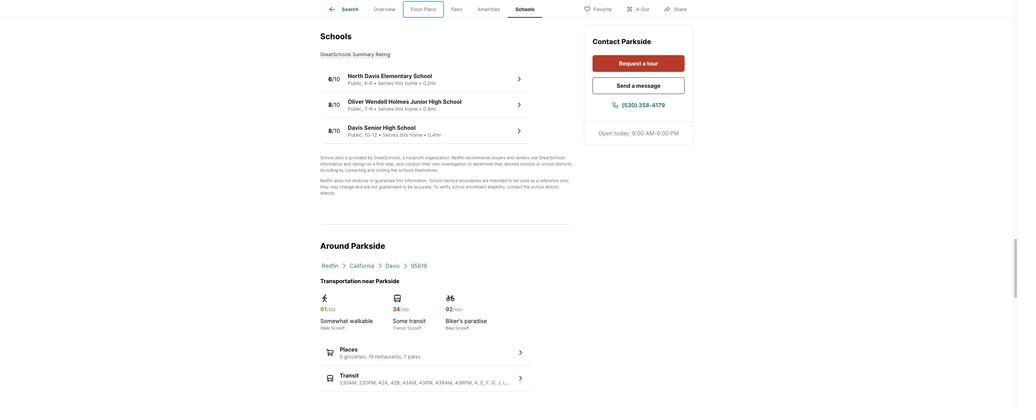 Task type: describe. For each thing, give the bounding box(es) containing it.
district
[[545, 185, 559, 190]]

score for biker's
[[455, 326, 466, 331]]

t,
[[534, 380, 538, 386]]

and down ,
[[396, 162, 404, 167]]

6 /10
[[328, 76, 340, 83]]

contact
[[593, 38, 620, 46]]

95616 link
[[411, 263, 427, 270]]

send a message button
[[593, 77, 685, 94]]

floor plans tab
[[403, 1, 444, 18]]

greatschools inside ", a nonprofit organization. redfin recommends buyers and renters use greatschools information and ratings as a"
[[539, 155, 565, 161]]

information
[[320, 162, 343, 167]]

school inside oliver wendell holmes junior high school public, 7-9 • serves this home • 0.4mi
[[443, 98, 462, 105]]

/10 for davis
[[332, 127, 340, 134]]

6 inside north davis elementary school public, k-6 • serves this home • 0.2mi
[[369, 80, 372, 86]]

43am,
[[402, 380, 418, 386]]

as inside school service boundaries are intended to be used as a reference only; they may change and are not
[[530, 178, 535, 183]]

school down service
[[452, 185, 465, 190]]

92 /100
[[446, 306, 461, 313]]

walkable
[[350, 318, 373, 325]]

open
[[598, 130, 613, 137]]

43rpm,
[[455, 380, 473, 386]]

a left first
[[373, 162, 375, 167]]

use
[[531, 155, 538, 161]]

own
[[432, 162, 440, 167]]

• right k-
[[374, 80, 376, 86]]

floor plans
[[411, 6, 436, 12]]

x-out button
[[621, 2, 655, 16]]

34 /100
[[393, 306, 409, 313]]

redfin link
[[322, 263, 338, 270]]

parkside for contact parkside
[[622, 38, 651, 46]]

endorse
[[352, 178, 369, 183]]

paradise
[[465, 318, 487, 325]]

transit
[[409, 318, 426, 325]]

8 /10 for oliver
[[328, 101, 340, 108]]

230pm,
[[359, 380, 377, 386]]

/100 for 92
[[453, 307, 461, 313]]

to inside guaranteed to be accurate. to verify school enrollment eligibility, contact the school district directly.
[[403, 185, 407, 190]]

0 horizontal spatial schools
[[399, 168, 414, 173]]

7
[[404, 354, 407, 360]]

recommends
[[465, 155, 491, 161]]

and down is
[[344, 162, 351, 167]]

be inside guaranteed to be accurate. to verify school enrollment eligibility, contact the school district directly.
[[408, 185, 413, 190]]

near
[[362, 278, 375, 285]]

somewhat walkable walk score ®
[[320, 318, 373, 331]]

m,
[[509, 380, 514, 386]]

61 /100
[[320, 306, 335, 313]]

1 horizontal spatial greatschools
[[374, 155, 400, 161]]

request a tour button
[[593, 55, 685, 72]]

am-
[[646, 130, 657, 137]]

floor
[[411, 6, 422, 12]]

a for ,
[[402, 155, 405, 161]]

some transit transit score ®
[[393, 318, 426, 331]]

p,
[[522, 380, 526, 386]]

• down junior
[[419, 106, 422, 112]]

request
[[619, 60, 641, 67]]

greatschools summary rating link
[[320, 51, 390, 57]]

nonprofit
[[406, 155, 424, 161]]

restaurants,
[[375, 354, 402, 360]]

investigation
[[442, 162, 467, 167]]

request a tour
[[619, 60, 658, 67]]

change
[[340, 185, 354, 190]]

8 for oliver
[[328, 101, 332, 108]]

0 vertical spatial not
[[345, 178, 351, 183]]

data
[[335, 155, 344, 161]]

, a nonprofit organization. redfin recommends buyers and renters use greatschools information and ratings as a
[[320, 155, 565, 167]]

overview tab
[[366, 1, 403, 18]]

a for send
[[632, 82, 635, 89]]

redfin does not endorse or guarantee this information.
[[320, 178, 428, 183]]

out
[[641, 6, 649, 12]]

groceries,
[[344, 354, 367, 360]]

/10 for oliver
[[332, 101, 340, 108]]

transportation near parkside
[[320, 278, 400, 285]]

the inside first step, and conduct their own investigation to determine their desired schools or school districts, including by contacting and visiting the schools themselves.
[[391, 168, 397, 173]]

organization.
[[425, 155, 451, 161]]

x-out
[[636, 6, 649, 12]]

and up 'desired' in the top of the page
[[507, 155, 514, 161]]

conduct
[[405, 162, 421, 167]]

fees tab
[[444, 1, 470, 18]]

somewhat
[[320, 318, 348, 325]]

send
[[617, 82, 630, 89]]

5
[[340, 354, 343, 360]]

0.2mi
[[423, 80, 436, 86]]

e,
[[481, 380, 485, 386]]

be inside school service boundaries are intended to be used as a reference only; they may change and are not
[[514, 178, 519, 183]]

1 horizontal spatial are
[[482, 178, 489, 183]]

® for transit
[[419, 326, 421, 331]]

0 horizontal spatial 6
[[328, 76, 332, 83]]

high inside davis senior high school public, 10-12 • serves this home • 0.4mi
[[383, 124, 396, 131]]

information.
[[405, 178, 428, 183]]

reference
[[540, 178, 559, 183]]

• up nonprofit
[[424, 132, 427, 138]]

tab list containing search
[[320, 0, 548, 18]]

0 vertical spatial by
[[368, 155, 373, 161]]

first
[[376, 162, 384, 167]]

public, for north
[[348, 80, 363, 86]]

ratings
[[352, 162, 366, 167]]

enrollment
[[466, 185, 487, 190]]

(530) 358-4179 link
[[593, 97, 685, 114]]

school up "information"
[[320, 155, 334, 161]]

eligibility,
[[488, 185, 506, 190]]

provided
[[349, 155, 367, 161]]

95616
[[411, 263, 427, 270]]

l,
[[503, 380, 507, 386]]

a,
[[474, 380, 479, 386]]

guaranteed
[[379, 185, 401, 190]]

0 horizontal spatial greatschools
[[320, 51, 351, 57]]

j,
[[498, 380, 502, 386]]

favorite button
[[578, 2, 618, 16]]

transportation
[[320, 278, 361, 285]]

contact parkside
[[593, 38, 651, 46]]

(530)
[[622, 102, 637, 109]]

used
[[520, 178, 529, 183]]

(530) 358-4179
[[622, 102, 665, 109]]

oliver wendell holmes junior high school public, 7-9 • serves this home • 0.4mi
[[348, 98, 462, 112]]

,
[[400, 155, 401, 161]]

transit inside some transit transit score ®
[[393, 326, 406, 331]]

1 their from the left
[[422, 162, 431, 167]]

43pm,
[[419, 380, 434, 386]]

not inside school service boundaries are intended to be used as a reference only; they may change and are not
[[371, 185, 378, 190]]

summary
[[353, 51, 374, 57]]

this inside davis senior high school public, 10-12 • serves this home • 0.4mi
[[400, 132, 408, 138]]

redfin for redfin does not endorse or guarantee this information.
[[320, 178, 333, 183]]

z
[[539, 380, 542, 386]]



Task type: locate. For each thing, give the bounding box(es) containing it.
1 horizontal spatial schools
[[520, 162, 535, 167]]

davis left senior
[[348, 124, 363, 131]]

2 horizontal spatial ®
[[466, 326, 469, 331]]

this inside oliver wendell holmes junior high school public, 7-9 • serves this home • 0.4mi
[[395, 106, 404, 112]]

plans
[[424, 6, 436, 12]]

not up change on the left of the page
[[345, 178, 351, 183]]

serves down elementary
[[378, 80, 394, 86]]

® down somewhat
[[342, 326, 345, 331]]

• right the 12
[[379, 132, 381, 138]]

2 public, from the top
[[348, 106, 363, 112]]

school inside school service boundaries are intended to be used as a reference only; they may change and are not
[[429, 178, 443, 183]]

a
[[643, 60, 646, 67], [632, 82, 635, 89], [402, 155, 405, 161], [373, 162, 375, 167], [536, 178, 539, 183]]

may
[[330, 185, 338, 190]]

9
[[369, 106, 372, 112]]

by inside first step, and conduct their own investigation to determine their desired schools or school districts, including by contacting and visiting the schools themselves.
[[339, 168, 344, 173]]

0 horizontal spatial or
[[370, 178, 374, 183]]

19
[[368, 354, 374, 360]]

1 horizontal spatial davis
[[365, 73, 380, 79]]

358-
[[639, 102, 652, 109]]

davis up k-
[[365, 73, 380, 79]]

davis inside north davis elementary school public, k-6 • serves this home • 0.2mi
[[365, 73, 380, 79]]

transit down 'some'
[[393, 326, 406, 331]]

0.4mi
[[423, 106, 436, 112], [428, 132, 441, 138]]

score inside some transit transit score ®
[[407, 326, 419, 331]]

1 vertical spatial schools
[[399, 168, 414, 173]]

a left reference
[[536, 178, 539, 183]]

service
[[444, 178, 458, 183]]

redfin inside ", a nonprofit organization. redfin recommends buyers and renters use greatschools information and ratings as a"
[[452, 155, 464, 161]]

0 vertical spatial davis
[[365, 73, 380, 79]]

buyers
[[492, 155, 506, 161]]

1 horizontal spatial high
[[429, 98, 442, 105]]

1 vertical spatial to
[[508, 178, 512, 183]]

1 8 /10 from the top
[[328, 101, 340, 108]]

2 8 from the top
[[328, 127, 332, 134]]

holmes
[[389, 98, 409, 105]]

visiting
[[376, 168, 390, 173]]

8 /10 for davis
[[328, 127, 340, 134]]

school right junior
[[443, 98, 462, 105]]

boundaries
[[459, 178, 481, 183]]

3 /100 from the left
[[453, 307, 461, 313]]

® for paradise
[[466, 326, 469, 331]]

1 horizontal spatial be
[[514, 178, 519, 183]]

0 vertical spatial 8
[[328, 101, 332, 108]]

davis left 95616
[[385, 263, 400, 270]]

/100 inside 92 /100
[[453, 307, 461, 313]]

school down reference
[[531, 185, 544, 190]]

2 horizontal spatial score
[[455, 326, 466, 331]]

q,
[[527, 380, 532, 386]]

redfin up transportation in the bottom left of the page
[[322, 263, 338, 270]]

®
[[342, 326, 345, 331], [419, 326, 421, 331], [466, 326, 469, 331]]

0 horizontal spatial davis
[[348, 124, 363, 131]]

9:00
[[632, 130, 644, 137]]

to down information.
[[403, 185, 407, 190]]

today:
[[614, 130, 631, 137]]

0 vertical spatial 0.4mi
[[423, 106, 436, 112]]

0 vertical spatial the
[[391, 168, 397, 173]]

score down transit at the bottom left
[[407, 326, 419, 331]]

2 horizontal spatial greatschools
[[539, 155, 565, 161]]

8 up "information"
[[328, 127, 332, 134]]

(530) 358-4179 button
[[593, 97, 685, 114]]

amenities tab
[[470, 1, 508, 18]]

a right send
[[632, 82, 635, 89]]

0 vertical spatial be
[[514, 178, 519, 183]]

serves inside davis senior high school public, 10-12 • serves this home • 0.4mi
[[383, 132, 398, 138]]

1 vertical spatial 8 /10
[[328, 127, 340, 134]]

serves inside north davis elementary school public, k-6 • serves this home • 0.2mi
[[378, 80, 394, 86]]

3 /10 from the top
[[332, 127, 340, 134]]

1 horizontal spatial their
[[494, 162, 503, 167]]

1 vertical spatial public,
[[348, 106, 363, 112]]

8 /10 left oliver
[[328, 101, 340, 108]]

guaranteed to be accurate. to verify school enrollment eligibility, contact the school district directly.
[[320, 185, 559, 196]]

transit
[[393, 326, 406, 331], [340, 372, 359, 379]]

bike
[[446, 326, 454, 331]]

this inside north davis elementary school public, k-6 • serves this home • 0.2mi
[[395, 80, 403, 86]]

a inside button
[[632, 82, 635, 89]]

1 vertical spatial as
[[530, 178, 535, 183]]

and down endorse
[[355, 185, 363, 190]]

8 for davis
[[328, 127, 332, 134]]

0 horizontal spatial the
[[391, 168, 397, 173]]

school down oliver wendell holmes junior high school public, 7-9 • serves this home • 0.4mi
[[397, 124, 416, 131]]

by
[[368, 155, 373, 161], [339, 168, 344, 173]]

redfin up investigation
[[452, 155, 464, 161]]

® for walkable
[[342, 326, 345, 331]]

send a message
[[617, 82, 661, 89]]

a inside school service boundaries are intended to be used as a reference only; they may change and are not
[[536, 178, 539, 183]]

/100 up biker's
[[453, 307, 461, 313]]

2 their from the left
[[494, 162, 503, 167]]

high inside oliver wendell holmes junior high school public, 7-9 • serves this home • 0.4mi
[[429, 98, 442, 105]]

/10 left north
[[332, 76, 340, 83]]

as right ratings
[[367, 162, 372, 167]]

0 horizontal spatial schools
[[320, 32, 352, 41]]

to inside first step, and conduct their own investigation to determine their desired schools or school districts, including by contacting and visiting the schools themselves.
[[468, 162, 472, 167]]

home down junior
[[405, 106, 418, 112]]

davis senior high school public, 10-12 • serves this home • 0.4mi
[[348, 124, 441, 138]]

® inside some transit transit score ®
[[419, 326, 421, 331]]

school up to
[[429, 178, 443, 183]]

school inside davis senior high school public, 10-12 • serves this home • 0.4mi
[[397, 124, 416, 131]]

directly.
[[320, 191, 336, 196]]

1 /100 from the left
[[327, 307, 335, 313]]

score for somewhat
[[331, 326, 342, 331]]

2 vertical spatial davis
[[385, 263, 400, 270]]

home inside davis senior high school public, 10-12 • serves this home • 0.4mi
[[410, 132, 422, 138]]

serves down the wendell
[[378, 106, 394, 112]]

f,
[[486, 380, 490, 386]]

/100 inside 34 /100
[[400, 307, 409, 313]]

davis for davis
[[385, 263, 400, 270]]

desired
[[504, 162, 519, 167]]

the inside guaranteed to be accurate. to verify school enrollment eligibility, contact the school district directly.
[[523, 185, 530, 190]]

0 vertical spatial or
[[536, 162, 540, 167]]

school up 0.2mi
[[413, 73, 432, 79]]

0 horizontal spatial not
[[345, 178, 351, 183]]

the down used
[[523, 185, 530, 190]]

home inside oliver wendell holmes junior high school public, 7-9 • serves this home • 0.4mi
[[405, 106, 418, 112]]

greatschools up "6 /10"
[[320, 51, 351, 57]]

0 horizontal spatial by
[[339, 168, 344, 173]]

does
[[334, 178, 344, 183]]

0 vertical spatial home
[[405, 80, 418, 86]]

parkside down davis link
[[376, 278, 400, 285]]

their
[[422, 162, 431, 167], [494, 162, 503, 167]]

® inside 'somewhat walkable walk score ®'
[[342, 326, 345, 331]]

® down the "paradise"
[[466, 326, 469, 331]]

or right endorse
[[370, 178, 374, 183]]

1 horizontal spatial or
[[536, 162, 540, 167]]

1 horizontal spatial score
[[407, 326, 419, 331]]

® inside biker's paradise bike score ®
[[466, 326, 469, 331]]

8 left oliver
[[328, 101, 332, 108]]

1 /10 from the top
[[332, 76, 340, 83]]

1 vertical spatial 8
[[328, 127, 332, 134]]

0 horizontal spatial score
[[331, 326, 342, 331]]

0 vertical spatial 8 /10
[[328, 101, 340, 108]]

0.4mi down junior
[[423, 106, 436, 112]]

school inside north davis elementary school public, k-6 • serves this home • 0.2mi
[[413, 73, 432, 79]]

to up contact
[[508, 178, 512, 183]]

0 horizontal spatial are
[[364, 185, 370, 190]]

davis for davis senior high school public, 10-12 • serves this home • 0.4mi
[[348, 124, 363, 131]]

8 /10
[[328, 101, 340, 108], [328, 127, 340, 134]]

determine
[[473, 162, 493, 167]]

home
[[405, 80, 418, 86], [405, 106, 418, 112], [410, 132, 422, 138]]

1 vertical spatial serves
[[378, 106, 394, 112]]

1 horizontal spatial 6
[[369, 80, 372, 86]]

1 vertical spatial /10
[[332, 101, 340, 108]]

0 vertical spatial schools
[[520, 162, 535, 167]]

schools down renters
[[520, 162, 535, 167]]

o,
[[516, 380, 520, 386]]

2 score from the left
[[407, 326, 419, 331]]

1 horizontal spatial ®
[[419, 326, 421, 331]]

serves inside oliver wendell holmes junior high school public, 7-9 • serves this home • 0.4mi
[[378, 106, 394, 112]]

favorite
[[594, 6, 612, 12]]

1 vertical spatial 0.4mi
[[428, 132, 441, 138]]

by right provided
[[368, 155, 373, 161]]

1 ® from the left
[[342, 326, 345, 331]]

home inside north davis elementary school public, k-6 • serves this home • 0.2mi
[[405, 80, 418, 86]]

0.4mi inside davis senior high school public, 10-12 • serves this home • 0.4mi
[[428, 132, 441, 138]]

•
[[374, 80, 376, 86], [419, 80, 422, 86], [374, 106, 377, 112], [419, 106, 422, 112], [379, 132, 381, 138], [424, 132, 427, 138]]

0 horizontal spatial as
[[367, 162, 372, 167]]

0 vertical spatial public,
[[348, 80, 363, 86]]

2 horizontal spatial /100
[[453, 307, 461, 313]]

share button
[[658, 2, 693, 16]]

rating
[[376, 51, 390, 57]]

redfin up they
[[320, 178, 333, 183]]

1 vertical spatial or
[[370, 178, 374, 183]]

to
[[468, 162, 472, 167], [508, 178, 512, 183], [403, 185, 407, 190]]

8 /10 up data
[[328, 127, 340, 134]]

home for elementary
[[405, 80, 418, 86]]

/100 for 34
[[400, 307, 409, 313]]

their down buyers
[[494, 162, 503, 167]]

/100 inside 61 /100
[[327, 307, 335, 313]]

score inside biker's paradise bike score ®
[[455, 326, 466, 331]]

redfin
[[452, 155, 464, 161], [320, 178, 333, 183], [322, 263, 338, 270]]

1 horizontal spatial transit
[[393, 326, 406, 331]]

score inside 'somewhat walkable walk score ®'
[[331, 326, 342, 331]]

public,
[[348, 80, 363, 86], [348, 106, 363, 112], [348, 132, 363, 138]]

search link
[[328, 5, 358, 14]]

3 score from the left
[[455, 326, 466, 331]]

1 horizontal spatial the
[[523, 185, 530, 190]]

including
[[320, 168, 338, 173]]

2 horizontal spatial davis
[[385, 263, 400, 270]]

transit up 230am,
[[340, 372, 359, 379]]

1 horizontal spatial not
[[371, 185, 378, 190]]

the down step,
[[391, 168, 397, 173]]

2 vertical spatial /10
[[332, 127, 340, 134]]

1 vertical spatial parkside
[[351, 242, 385, 251]]

• left 0.2mi
[[419, 80, 422, 86]]

davis link
[[385, 263, 400, 270]]

1 vertical spatial high
[[383, 124, 396, 131]]

public, inside oliver wendell holmes junior high school public, 7-9 • serves this home • 0.4mi
[[348, 106, 363, 112]]

parks
[[408, 354, 421, 360]]

6 up the wendell
[[369, 80, 372, 86]]

serves for high
[[383, 132, 398, 138]]

public, left 10-
[[348, 132, 363, 138]]

1 vertical spatial davis
[[348, 124, 363, 131]]

public, inside north davis elementary school public, k-6 • serves this home • 0.2mi
[[348, 80, 363, 86]]

accurate.
[[414, 185, 432, 190]]

3 ® from the left
[[466, 326, 469, 331]]

home up nonprofit
[[410, 132, 422, 138]]

/10 left oliver
[[332, 101, 340, 108]]

home down elementary
[[405, 80, 418, 86]]

places
[[340, 346, 358, 353]]

1 horizontal spatial by
[[368, 155, 373, 161]]

home for high
[[410, 132, 422, 138]]

their up themselves.
[[422, 162, 431, 167]]

redfin for redfin
[[322, 263, 338, 270]]

2 vertical spatial public,
[[348, 132, 363, 138]]

as inside ", a nonprofit organization. redfin recommends buyers and renters use greatschools information and ratings as a"
[[367, 162, 372, 167]]

• right 9
[[374, 106, 377, 112]]

2 /100 from the left
[[400, 307, 409, 313]]

2 /10 from the top
[[332, 101, 340, 108]]

0 horizontal spatial /100
[[327, 307, 335, 313]]

0 vertical spatial as
[[367, 162, 372, 167]]

open today: 9:00 am-6:00 pm
[[598, 130, 679, 137]]

walk
[[320, 326, 330, 331]]

parkside up request a tour button
[[622, 38, 651, 46]]

are down endorse
[[364, 185, 370, 190]]

greatschools up step,
[[374, 155, 400, 161]]

not down redfin does not endorse or guarantee this information. in the left top of the page
[[371, 185, 378, 190]]

california link
[[350, 263, 374, 270]]

they
[[320, 185, 329, 190]]

0 horizontal spatial be
[[408, 185, 413, 190]]

2 vertical spatial serves
[[383, 132, 398, 138]]

4179
[[652, 102, 665, 109]]

guarantee
[[375, 178, 395, 183]]

are up the enrollment at left
[[482, 178, 489, 183]]

parkside for around parkside
[[351, 242, 385, 251]]

places 5 groceries, 19 restaurants, 7 parks
[[340, 346, 421, 360]]

or
[[536, 162, 540, 167], [370, 178, 374, 183]]

0 vertical spatial redfin
[[452, 155, 464, 161]]

as right used
[[530, 178, 535, 183]]

and up redfin does not endorse or guarantee this information. in the left top of the page
[[367, 168, 375, 173]]

junior
[[410, 98, 428, 105]]

public, for davis
[[348, 132, 363, 138]]

or inside first step, and conduct their own investigation to determine their desired schools or school districts, including by contacting and visiting the schools themselves.
[[536, 162, 540, 167]]

8
[[328, 101, 332, 108], [328, 127, 332, 134]]

0 vertical spatial /10
[[332, 76, 340, 83]]

0 horizontal spatial ®
[[342, 326, 345, 331]]

be up contact
[[514, 178, 519, 183]]

k-
[[364, 80, 369, 86]]

42a,
[[378, 380, 389, 386]]

0.4mi up 'organization.'
[[428, 132, 441, 138]]

transit inside transit 230am, 230pm, 42a, 42b, 43am, 43pm, 43ram, 43rpm, a, e, f, g, j, l, m, o, p, q, t, z
[[340, 372, 359, 379]]

school service boundaries are intended to be used as a reference only; they may change and are not
[[320, 178, 569, 190]]

high
[[429, 98, 442, 105], [383, 124, 396, 131]]

this up ,
[[400, 132, 408, 138]]

pm
[[670, 130, 679, 137]]

0 horizontal spatial transit
[[340, 372, 359, 379]]

or down use
[[536, 162, 540, 167]]

2 vertical spatial redfin
[[322, 263, 338, 270]]

high right junior
[[429, 98, 442, 105]]

davis inside davis senior high school public, 10-12 • serves this home • 0.4mi
[[348, 124, 363, 131]]

a left 'tour'
[[643, 60, 646, 67]]

2 vertical spatial parkside
[[376, 278, 400, 285]]

schools inside schools tab
[[515, 6, 535, 12]]

43ram,
[[435, 380, 454, 386]]

0.4mi inside oliver wendell holmes junior high school public, 7-9 • serves this home • 0.4mi
[[423, 106, 436, 112]]

school left the districts,
[[542, 162, 554, 167]]

® down transit at the bottom left
[[419, 326, 421, 331]]

1 8 from the top
[[328, 101, 332, 108]]

1 vertical spatial home
[[405, 106, 418, 112]]

1 horizontal spatial as
[[530, 178, 535, 183]]

public, inside davis senior high school public, 10-12 • serves this home • 0.4mi
[[348, 132, 363, 138]]

this up guaranteed
[[396, 178, 403, 183]]

tour
[[647, 60, 658, 67]]

to
[[434, 185, 438, 190]]

greatschools up the districts,
[[539, 155, 565, 161]]

/10 up data
[[332, 127, 340, 134]]

3 public, from the top
[[348, 132, 363, 138]]

0 vertical spatial to
[[468, 162, 472, 167]]

0 vertical spatial transit
[[393, 326, 406, 331]]

1 vertical spatial by
[[339, 168, 344, 173]]

0 horizontal spatial their
[[422, 162, 431, 167]]

public, down oliver
[[348, 106, 363, 112]]

greatschools summary rating
[[320, 51, 390, 57]]

2 vertical spatial home
[[410, 132, 422, 138]]

schools
[[515, 6, 535, 12], [320, 32, 352, 41]]

6
[[328, 76, 332, 83], [369, 80, 372, 86]]

score down somewhat
[[331, 326, 342, 331]]

wendell
[[365, 98, 387, 105]]

by up the does
[[339, 168, 344, 173]]

2 horizontal spatial to
[[508, 178, 512, 183]]

1 vertical spatial transit
[[340, 372, 359, 379]]

1 horizontal spatial to
[[468, 162, 472, 167]]

be down information.
[[408, 185, 413, 190]]

/10 for north
[[332, 76, 340, 83]]

0 vertical spatial schools
[[515, 6, 535, 12]]

parkside up the california link
[[351, 242, 385, 251]]

share
[[674, 6, 687, 12]]

a for request
[[643, 60, 646, 67]]

1 vertical spatial are
[[364, 185, 370, 190]]

score for some
[[407, 326, 419, 331]]

1 score from the left
[[331, 326, 342, 331]]

score down biker's
[[455, 326, 466, 331]]

schools tab
[[508, 1, 542, 18]]

0 vertical spatial high
[[429, 98, 442, 105]]

1 vertical spatial redfin
[[320, 178, 333, 183]]

score
[[331, 326, 342, 331], [407, 326, 419, 331], [455, 326, 466, 331]]

1 vertical spatial not
[[371, 185, 378, 190]]

serves right the 12
[[383, 132, 398, 138]]

1 vertical spatial be
[[408, 185, 413, 190]]

public, down north
[[348, 80, 363, 86]]

0 vertical spatial are
[[482, 178, 489, 183]]

/100 up somewhat
[[327, 307, 335, 313]]

1 vertical spatial the
[[523, 185, 530, 190]]

42b,
[[390, 380, 401, 386]]

0 vertical spatial serves
[[378, 80, 394, 86]]

schools down conduct
[[399, 168, 414, 173]]

2 ® from the left
[[419, 326, 421, 331]]

serves for elementary
[[378, 80, 394, 86]]

/100 for 61
[[327, 307, 335, 313]]

to inside school service boundaries are intended to be used as a reference only; they may change and are not
[[508, 178, 512, 183]]

high right senior
[[383, 124, 396, 131]]

/100 up 'some'
[[400, 307, 409, 313]]

this down elementary
[[395, 80, 403, 86]]

to down recommends
[[468, 162, 472, 167]]

1 public, from the top
[[348, 80, 363, 86]]

and inside school service boundaries are intended to be used as a reference only; they may change and are not
[[355, 185, 363, 190]]

this down holmes at left
[[395, 106, 404, 112]]

tab list
[[320, 0, 548, 18]]

1 horizontal spatial schools
[[515, 6, 535, 12]]

1 horizontal spatial /100
[[400, 307, 409, 313]]

a inside button
[[643, 60, 646, 67]]

2 8 /10 from the top
[[328, 127, 340, 134]]

search
[[342, 6, 358, 12]]

0 horizontal spatial high
[[383, 124, 396, 131]]

a right ,
[[402, 155, 405, 161]]

0 horizontal spatial to
[[403, 185, 407, 190]]

contact
[[507, 185, 522, 190]]

school inside first step, and conduct their own investigation to determine their desired schools or school districts, including by contacting and visiting the schools themselves.
[[542, 162, 554, 167]]

0 vertical spatial parkside
[[622, 38, 651, 46]]

6 left north
[[328, 76, 332, 83]]

2 vertical spatial to
[[403, 185, 407, 190]]

1 vertical spatial schools
[[320, 32, 352, 41]]



Task type: vqa. For each thing, say whether or not it's contained in the screenshot.
APR
no



